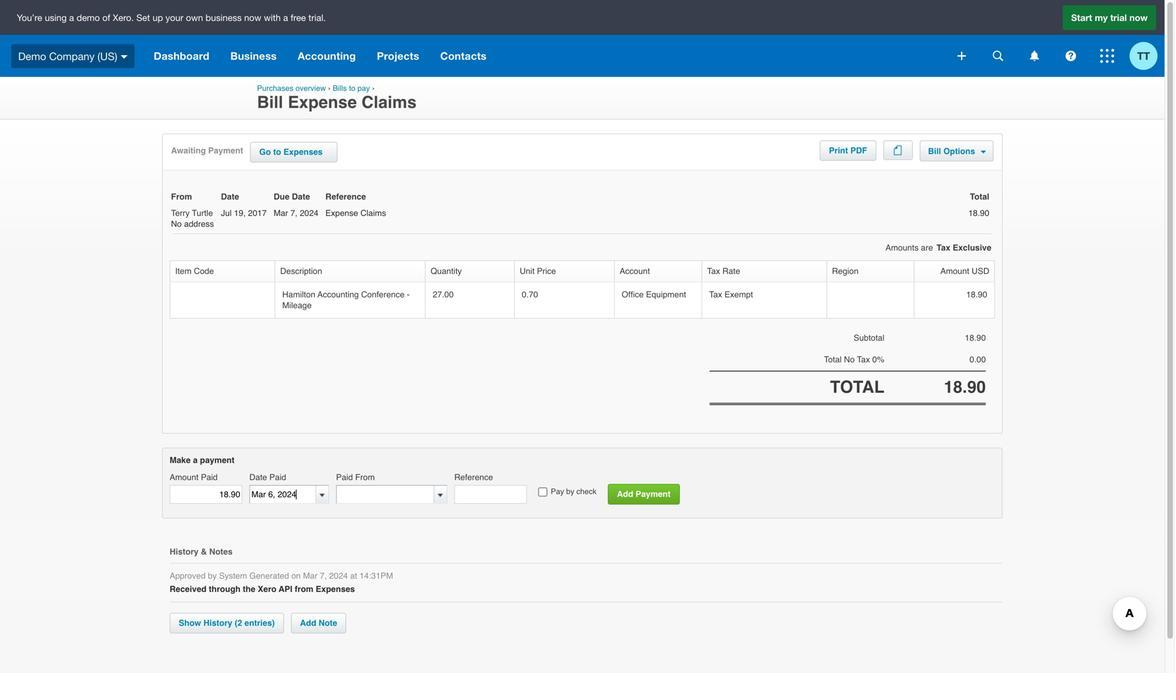 Task type: vqa. For each thing, say whether or not it's contained in the screenshot.


Task type: locate. For each thing, give the bounding box(es) containing it.
unit
[[520, 266, 535, 276]]

0 vertical spatial by
[[566, 488, 575, 496]]

0 horizontal spatial bill
[[257, 93, 283, 112]]

1 vertical spatial expenses
[[316, 585, 355, 595]]

subtotal
[[854, 333, 885, 343]]

1 vertical spatial amount
[[170, 473, 199, 483]]

0 horizontal spatial now
[[244, 12, 261, 23]]

by inside approved by system generated on mar 7, 2024 at 14:31pm received through the xero api from expenses
[[208, 572, 217, 582]]

0 horizontal spatial add
[[300, 619, 316, 629]]

date up jul
[[221, 192, 239, 202]]

total
[[970, 192, 990, 202], [824, 355, 842, 365]]

add payment link
[[608, 485, 680, 505]]

expenses
[[284, 147, 323, 157], [316, 585, 355, 595]]

0 horizontal spatial by
[[208, 572, 217, 582]]

overview
[[296, 84, 326, 93]]

7, right 2017 at the top left
[[291, 209, 298, 218]]

you're
[[17, 12, 42, 23]]

1 paid from the left
[[201, 473, 218, 483]]

history left (2
[[203, 619, 232, 629]]

trial.
[[309, 12, 326, 23]]

1 horizontal spatial payment
[[636, 490, 671, 500]]

received
[[170, 585, 207, 595]]

accounting up bills at top left
[[298, 50, 356, 62]]

date up the date paid text field
[[249, 473, 267, 483]]

0 vertical spatial history
[[170, 548, 199, 557]]

2 paid from the left
[[269, 473, 286, 483]]

rate
[[723, 266, 740, 276]]

system
[[219, 572, 247, 582]]

0 vertical spatial mar
[[274, 209, 288, 218]]

tax left 0%
[[857, 355, 870, 365]]

total up total
[[824, 355, 842, 365]]

0 horizontal spatial reference
[[326, 192, 366, 202]]

amount down make
[[170, 473, 199, 483]]

start
[[1072, 12, 1093, 23]]

1 horizontal spatial ›
[[372, 84, 375, 93]]

mar down due
[[274, 209, 288, 218]]

awaiting payment
[[171, 146, 243, 156]]

None text field
[[337, 486, 434, 504]]

Date Paid text field
[[250, 486, 316, 504]]

history left the &
[[170, 548, 199, 557]]

due
[[274, 192, 290, 202]]

reference up reference text box
[[454, 473, 493, 483]]

0 vertical spatial bill
[[257, 93, 283, 112]]

now
[[244, 12, 261, 23], [1130, 12, 1148, 23]]

1 horizontal spatial 7,
[[320, 572, 327, 582]]

mar right on
[[303, 572, 318, 582]]

dashboard
[[154, 50, 209, 62]]

svg image right the (us)
[[121, 55, 128, 59]]

0 vertical spatial amount
[[941, 266, 970, 276]]

1 horizontal spatial to
[[349, 84, 356, 93]]

mar
[[274, 209, 288, 218], [303, 572, 318, 582]]

accounting right hamilton
[[318, 290, 359, 300]]

total down options
[[970, 192, 990, 202]]

(us)
[[98, 50, 117, 62]]

reference inside from terry turtle no address date jul 19, 2017 due date mar 7, 2024 reference expense claims
[[326, 192, 366, 202]]

1 horizontal spatial mar
[[303, 572, 318, 582]]

(2
[[235, 619, 242, 629]]

total inside total 18.90
[[970, 192, 990, 202]]

1 horizontal spatial add
[[617, 490, 633, 500]]

show
[[179, 619, 201, 629]]

from
[[171, 192, 192, 202], [355, 473, 375, 483]]

0 vertical spatial reference
[[326, 192, 366, 202]]

1 vertical spatial total
[[824, 355, 842, 365]]

demo company (us) button
[[0, 35, 143, 77]]

2 horizontal spatial paid
[[336, 473, 353, 483]]

to inside purchases overview › bills to pay › bill expense claims
[[349, 84, 356, 93]]

banner
[[0, 0, 1165, 77]]

to
[[349, 84, 356, 93], [273, 147, 281, 157]]

tax exempt
[[709, 290, 753, 300]]

1 horizontal spatial history
[[203, 619, 232, 629]]

office equipment
[[622, 290, 686, 300]]

a left free
[[283, 12, 288, 23]]

bills to pay link
[[333, 84, 370, 93]]

1 vertical spatial to
[[273, 147, 281, 157]]

2024 right 2017 at the top left
[[300, 209, 319, 218]]

1 vertical spatial 7,
[[320, 572, 327, 582]]

0 horizontal spatial to
[[273, 147, 281, 157]]

hamilton
[[282, 290, 316, 300]]

payment right awaiting at the top left of the page
[[208, 146, 243, 156]]

amount for amount usd
[[941, 266, 970, 276]]

pay
[[358, 84, 370, 93]]

bill left overview
[[257, 93, 283, 112]]

0 horizontal spatial 2024
[[300, 209, 319, 218]]

0 horizontal spatial no
[[171, 219, 182, 229]]

Reference text field
[[454, 486, 527, 505]]

› right pay
[[372, 84, 375, 93]]

2024 inside approved by system generated on mar 7, 2024 at 14:31pm received through the xero api from expenses
[[329, 572, 348, 582]]

0 vertical spatial 7,
[[291, 209, 298, 218]]

0 vertical spatial to
[[349, 84, 356, 93]]

1 horizontal spatial now
[[1130, 12, 1148, 23]]

expense
[[288, 93, 357, 112], [326, 209, 358, 218]]

amount for amount paid
[[170, 473, 199, 483]]

add note
[[300, 619, 337, 629]]

1 vertical spatial expense
[[326, 209, 358, 218]]

contacts
[[440, 50, 487, 62]]

office
[[622, 290, 644, 300]]

tax right are
[[937, 243, 951, 253]]

your
[[166, 12, 183, 23]]

pay by check
[[551, 488, 597, 496]]

up
[[153, 12, 163, 23]]

demo
[[77, 12, 100, 23]]

1 horizontal spatial paid
[[269, 473, 286, 483]]

add right check
[[617, 490, 633, 500]]

0 horizontal spatial a
[[69, 12, 74, 23]]

add
[[617, 490, 633, 500], [300, 619, 316, 629]]

0 horizontal spatial ›
[[328, 84, 331, 93]]

a right make
[[193, 456, 198, 466]]

18.90 up the exclusive
[[969, 209, 990, 218]]

by
[[566, 488, 575, 496], [208, 572, 217, 582]]

amounts
[[886, 243, 919, 253]]

now left with
[[244, 12, 261, 23]]

expenses down at
[[316, 585, 355, 595]]

0 vertical spatial add
[[617, 490, 633, 500]]

by up through
[[208, 572, 217, 582]]

0 horizontal spatial svg image
[[121, 55, 128, 59]]

item
[[175, 266, 192, 276]]

bill
[[257, 93, 283, 112], [928, 147, 941, 156]]

date
[[221, 192, 239, 202], [292, 192, 310, 202], [249, 473, 267, 483]]

1 vertical spatial bill
[[928, 147, 941, 156]]

0 vertical spatial payment
[[208, 146, 243, 156]]

0 vertical spatial total
[[970, 192, 990, 202]]

expenses right go
[[284, 147, 323, 157]]

1 vertical spatial from
[[355, 473, 375, 483]]

amount
[[941, 266, 970, 276], [170, 473, 199, 483]]

tax left the exempt
[[709, 290, 722, 300]]

svg image
[[1101, 49, 1115, 63], [121, 55, 128, 59]]

bill left options
[[928, 147, 941, 156]]

1 › from the left
[[328, 84, 331, 93]]

0 horizontal spatial mar
[[274, 209, 288, 218]]

reference right due
[[326, 192, 366, 202]]

item code
[[175, 266, 214, 276]]

2024 inside from terry turtle no address date jul 19, 2017 due date mar 7, 2024 reference expense claims
[[300, 209, 319, 218]]

0 vertical spatial 2024
[[300, 209, 319, 218]]

business
[[206, 12, 242, 23]]

0 horizontal spatial from
[[171, 192, 192, 202]]

bills
[[333, 84, 347, 93]]

0 horizontal spatial 7,
[[291, 209, 298, 218]]

0 horizontal spatial amount
[[170, 473, 199, 483]]

1 horizontal spatial date
[[249, 473, 267, 483]]

pay
[[551, 488, 564, 496]]

18.90 down usd
[[967, 290, 988, 300]]

-
[[407, 290, 410, 300]]

tax
[[937, 243, 951, 253], [707, 266, 720, 276], [709, 290, 722, 300], [857, 355, 870, 365]]

0 horizontal spatial total
[[824, 355, 842, 365]]

history
[[170, 548, 199, 557], [203, 619, 232, 629]]

make a payment
[[170, 456, 235, 466]]

now right trial
[[1130, 12, 1148, 23]]

usd
[[972, 266, 990, 276]]

1 vertical spatial reference
[[454, 473, 493, 483]]

1 vertical spatial add
[[300, 619, 316, 629]]

no inside from terry turtle no address date jul 19, 2017 due date mar 7, 2024 reference expense claims
[[171, 219, 182, 229]]

› left bills at top left
[[328, 84, 331, 93]]

business
[[230, 50, 277, 62]]

1 horizontal spatial total
[[970, 192, 990, 202]]

7, inside approved by system generated on mar 7, 2024 at 14:31pm received through the xero api from expenses
[[320, 572, 327, 582]]

no down terry
[[171, 219, 182, 229]]

amount left usd
[[941, 266, 970, 276]]

to left pay
[[349, 84, 356, 93]]

svg image left tt
[[1101, 49, 1115, 63]]

svg image
[[993, 51, 1004, 61], [1030, 51, 1039, 61], [1066, 51, 1076, 61], [958, 52, 966, 60]]

1 vertical spatial accounting
[[318, 290, 359, 300]]

to right go
[[273, 147, 281, 157]]

reference
[[326, 192, 366, 202], [454, 473, 493, 483]]

1 horizontal spatial amount
[[941, 266, 970, 276]]

mar inside from terry turtle no address date jul 19, 2017 due date mar 7, 2024 reference expense claims
[[274, 209, 288, 218]]

go to expenses link
[[250, 142, 337, 163]]

0 vertical spatial claims
[[362, 93, 417, 112]]

1 horizontal spatial 2024
[[329, 572, 348, 582]]

7, right on
[[320, 572, 327, 582]]

1 vertical spatial 2024
[[329, 572, 348, 582]]

0 vertical spatial no
[[171, 219, 182, 229]]

by right pay
[[566, 488, 575, 496]]

paid from
[[336, 473, 375, 483]]

a
[[69, 12, 74, 23], [283, 12, 288, 23], [193, 456, 198, 466]]

1 horizontal spatial no
[[844, 355, 855, 365]]

0 horizontal spatial payment
[[208, 146, 243, 156]]

1 horizontal spatial a
[[193, 456, 198, 466]]

print pdf
[[829, 146, 867, 156]]

›
[[328, 84, 331, 93], [372, 84, 375, 93]]

0.70
[[522, 290, 538, 300]]

jul
[[221, 209, 232, 218]]

0 vertical spatial accounting
[[298, 50, 356, 62]]

make
[[170, 456, 191, 466]]

1 vertical spatial by
[[208, 572, 217, 582]]

1 horizontal spatial by
[[566, 488, 575, 496]]

total no tax 0%
[[824, 355, 885, 365]]

of
[[102, 12, 110, 23]]

add left note
[[300, 619, 316, 629]]

1 vertical spatial claims
[[361, 209, 386, 218]]

0 vertical spatial expense
[[288, 93, 357, 112]]

date right due
[[292, 192, 310, 202]]

2024 left at
[[329, 572, 348, 582]]

date paid
[[249, 473, 286, 483]]

1 vertical spatial mar
[[303, 572, 318, 582]]

by for pay
[[566, 488, 575, 496]]

no up total
[[844, 355, 855, 365]]

2024
[[300, 209, 319, 218], [329, 572, 348, 582]]

the
[[243, 585, 256, 595]]

a right using
[[69, 12, 74, 23]]

1 vertical spatial history
[[203, 619, 232, 629]]

0 vertical spatial from
[[171, 192, 192, 202]]

price
[[537, 266, 556, 276]]

1 horizontal spatial svg image
[[1101, 49, 1115, 63]]

xero
[[258, 585, 277, 595]]

tax rate
[[707, 266, 740, 276]]

1 vertical spatial payment
[[636, 490, 671, 500]]

0 horizontal spatial paid
[[201, 473, 218, 483]]

payment
[[208, 146, 243, 156], [636, 490, 671, 500]]

banner containing dashboard
[[0, 0, 1165, 77]]

2 now from the left
[[1130, 12, 1148, 23]]

payment right check
[[636, 490, 671, 500]]

0%
[[873, 355, 885, 365]]



Task type: describe. For each thing, give the bounding box(es) containing it.
add for add note
[[300, 619, 316, 629]]

tt button
[[1130, 35, 1165, 77]]

18.90 down the 0.00
[[944, 378, 986, 397]]

contacts button
[[430, 35, 497, 77]]

exclusive
[[953, 243, 992, 253]]

history & notes
[[170, 548, 233, 557]]

region
[[832, 266, 859, 276]]

print
[[829, 146, 848, 156]]

paid for date paid
[[269, 473, 286, 483]]

1 now from the left
[[244, 12, 261, 23]]

1 horizontal spatial bill
[[928, 147, 941, 156]]

mar inside approved by system generated on mar 7, 2024 at 14:31pm received through the xero api from expenses
[[303, 572, 318, 582]]

mileage
[[282, 301, 312, 311]]

claims inside purchases overview › bills to pay › bill expense claims
[[362, 93, 417, 112]]

go
[[259, 147, 271, 157]]

trial
[[1111, 12, 1127, 23]]

on
[[291, 572, 301, 582]]

add for add payment
[[617, 490, 633, 500]]

business button
[[220, 35, 287, 77]]

awaiting
[[171, 146, 206, 156]]

approved
[[170, 572, 206, 582]]

Amount Paid text field
[[170, 486, 242, 505]]

demo
[[18, 50, 46, 62]]

accounting button
[[287, 35, 366, 77]]

start my trial now
[[1072, 12, 1148, 23]]

19,
[[234, 209, 246, 218]]

paid for amount paid
[[201, 473, 218, 483]]

0.00
[[970, 355, 986, 365]]

2 › from the left
[[372, 84, 375, 93]]

from
[[295, 585, 314, 595]]

check
[[577, 488, 597, 496]]

through
[[209, 585, 241, 595]]

18.90 up the 0.00
[[965, 333, 986, 343]]

amounts are tax exclusive
[[886, 243, 992, 253]]

free
[[291, 12, 306, 23]]

svg image inside demo company (us) popup button
[[121, 55, 128, 59]]

demo company (us)
[[18, 50, 117, 62]]

projects
[[377, 50, 419, 62]]

using
[[45, 12, 67, 23]]

payment
[[200, 456, 235, 466]]

0 horizontal spatial history
[[170, 548, 199, 557]]

add note link
[[291, 614, 346, 634]]

address
[[184, 219, 214, 229]]

0 horizontal spatial date
[[221, 192, 239, 202]]

7, inside from terry turtle no address date jul 19, 2017 due date mar 7, 2024 reference expense claims
[[291, 209, 298, 218]]

total for total no tax 0%
[[824, 355, 842, 365]]

approved by system generated on mar 7, 2024 at 14:31pm received through the xero api from expenses
[[170, 572, 393, 595]]

14:31pm
[[360, 572, 393, 582]]

bill inside purchases overview › bills to pay › bill expense claims
[[257, 93, 283, 112]]

notes
[[209, 548, 233, 557]]

accounting inside "hamilton accounting conference - mileage"
[[318, 290, 359, 300]]

go to expenses
[[259, 147, 323, 157]]

0 vertical spatial expenses
[[284, 147, 323, 157]]

code
[[194, 266, 214, 276]]

1 horizontal spatial reference
[[454, 473, 493, 483]]

projects button
[[366, 35, 430, 77]]

you're using a demo of xero. set up your own business now with a free trial.
[[17, 12, 326, 23]]

payment for awaiting payment
[[208, 146, 243, 156]]

note
[[319, 619, 337, 629]]

1 vertical spatial no
[[844, 355, 855, 365]]

total 18.90
[[969, 192, 990, 218]]

api
[[279, 585, 293, 595]]

generated
[[249, 572, 289, 582]]

Pay by check checkbox
[[538, 488, 547, 497]]

options
[[944, 147, 975, 156]]

&
[[201, 548, 207, 557]]

show history (2 entries) link
[[170, 614, 284, 634]]

2 horizontal spatial date
[[292, 192, 310, 202]]

accounting inside popup button
[[298, 50, 356, 62]]

description
[[280, 266, 322, 276]]

expenses inside approved by system generated on mar 7, 2024 at 14:31pm received through the xero api from expenses
[[316, 585, 355, 595]]

turtle
[[192, 209, 213, 218]]

tax left rate
[[707, 266, 720, 276]]

conference
[[361, 290, 405, 300]]

3 paid from the left
[[336, 473, 353, 483]]

by for approved
[[208, 572, 217, 582]]

add payment
[[617, 490, 671, 500]]

total for total 18.90
[[970, 192, 990, 202]]

2017
[[248, 209, 267, 218]]

expense inside purchases overview › bills to pay › bill expense claims
[[288, 93, 357, 112]]

at
[[350, 572, 357, 582]]

entries)
[[245, 619, 275, 629]]

claims inside from terry turtle no address date jul 19, 2017 due date mar 7, 2024 reference expense claims
[[361, 209, 386, 218]]

terry
[[171, 209, 190, 218]]

with
[[264, 12, 281, 23]]

hamilton accounting conference - mileage
[[282, 290, 410, 311]]

tt
[[1138, 50, 1150, 62]]

purchases overview link
[[257, 84, 326, 93]]

xero.
[[113, 12, 134, 23]]

purchases overview › bills to pay › bill expense claims
[[257, 84, 417, 112]]

from inside from terry turtle no address date jul 19, 2017 due date mar 7, 2024 reference expense claims
[[171, 192, 192, 202]]

payment for add payment
[[636, 490, 671, 500]]

total
[[830, 378, 885, 397]]

amount usd
[[941, 266, 990, 276]]

unit price
[[520, 266, 556, 276]]

2 horizontal spatial a
[[283, 12, 288, 23]]

exempt
[[725, 290, 753, 300]]

dashboard link
[[143, 35, 220, 77]]

quantity
[[431, 266, 462, 276]]

are
[[921, 243, 933, 253]]

expense inside from terry turtle no address date jul 19, 2017 due date mar 7, 2024 reference expense claims
[[326, 209, 358, 218]]

my
[[1095, 12, 1108, 23]]

account
[[620, 266, 650, 276]]

amount paid
[[170, 473, 218, 483]]

1 horizontal spatial from
[[355, 473, 375, 483]]



